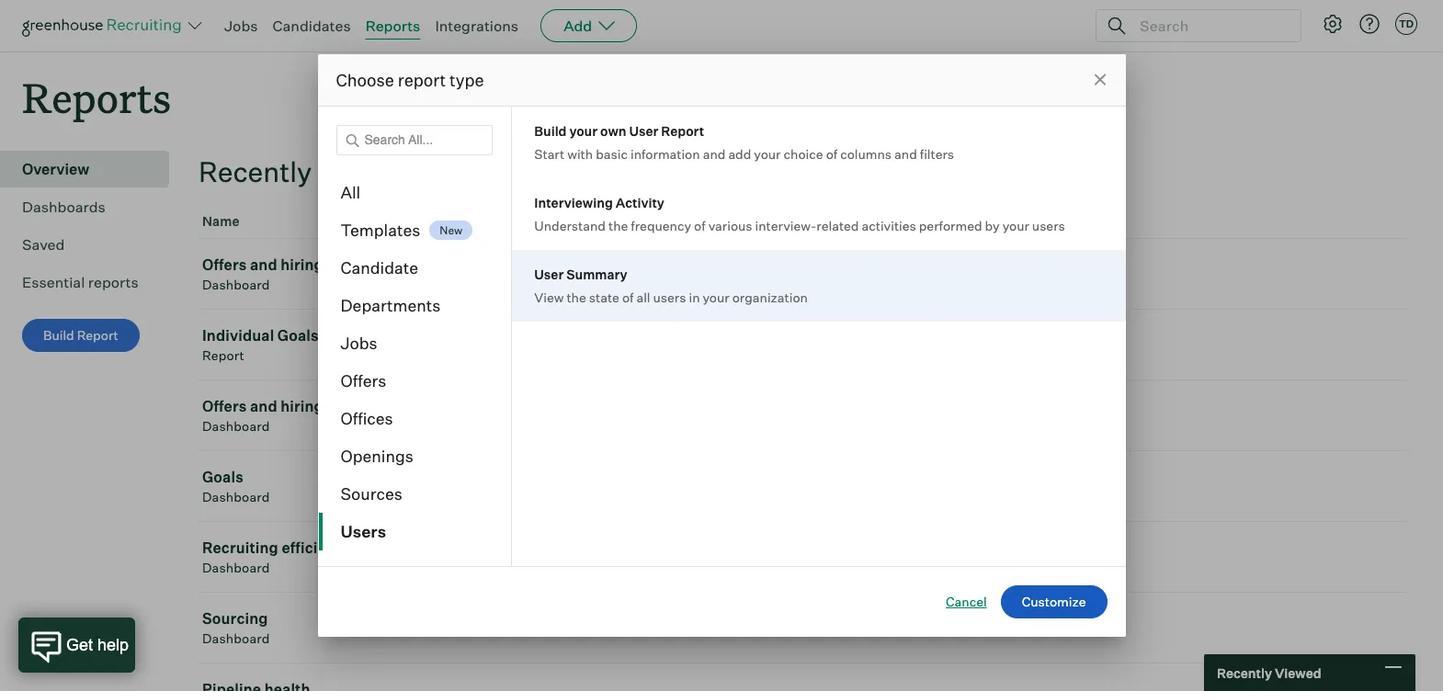 Task type: vqa. For each thing, say whether or not it's contained in the screenshot.
application related to Application history
no



Task type: describe. For each thing, give the bounding box(es) containing it.
all
[[637, 290, 650, 305]]

build report button
[[22, 319, 139, 352]]

recruiting efficiency dashboard
[[202, 539, 352, 576]]

add button
[[541, 9, 637, 42]]

greenhouse recruiting image
[[22, 15, 188, 37]]

activities
[[862, 218, 916, 233]]

of for related
[[694, 218, 706, 233]]

essential
[[22, 273, 85, 292]]

state
[[589, 290, 619, 305]]

reports link
[[366, 17, 420, 35]]

today, for today, 9:16 am
[[810, 548, 857, 566]]

9:16
[[861, 548, 889, 566]]

recently viewed
[[199, 155, 409, 189]]

users inside the interviewing activity understand the frequency of various interview-related activities performed by your users
[[1032, 218, 1065, 233]]

your inside user summary view the state of all users in your organization
[[703, 290, 730, 305]]

saved
[[22, 236, 65, 254]]

today, 9:06 am
[[810, 619, 921, 637]]

last viewed
[[810, 213, 886, 229]]

candidate
[[341, 257, 418, 278]]

cancel link
[[946, 593, 987, 611]]

basic
[[596, 146, 628, 162]]

hiring for offers and hiring
[[281, 256, 324, 274]]

start
[[534, 146, 565, 162]]

Search All... text field
[[336, 125, 493, 155]]

user inside user summary view the state of all users in your organization
[[534, 267, 564, 282]]

type
[[450, 70, 484, 90]]

configure image
[[1322, 13, 1344, 35]]

integrations link
[[435, 17, 519, 35]]

dashboard inside the offers and hiring dashboard
[[202, 277, 270, 292]]

overview
[[22, 160, 89, 179]]

interviewing activity understand the frequency of various interview-related activities performed by your users
[[534, 195, 1065, 233]]

build for build report
[[43, 327, 74, 343]]

user summary view the state of all users in your organization
[[534, 267, 808, 305]]

dashboard inside 'recruiting efficiency dashboard'
[[202, 560, 270, 576]]

choice
[[784, 146, 823, 162]]

goals dashboard
[[202, 468, 270, 505]]

by
[[985, 218, 1000, 233]]

essential reports link
[[22, 271, 162, 293]]

and left 'filters'
[[895, 146, 917, 162]]

choose report type dialog
[[318, 54, 1126, 637]]

0 vertical spatial jobs
[[224, 17, 258, 35]]

and inside 'offers and hiring 2 dashboard'
[[250, 397, 277, 416]]

report for choose report type
[[661, 123, 704, 139]]

0 horizontal spatial reports
[[22, 70, 171, 124]]

with
[[567, 146, 593, 162]]

your right 'add'
[[754, 146, 781, 162]]

viewed for last viewed
[[841, 213, 886, 229]]

viewed
[[1275, 665, 1321, 681]]

9:06
[[861, 619, 894, 637]]

organization
[[732, 290, 808, 305]]

the for state
[[567, 290, 586, 305]]

view
[[534, 290, 564, 305]]

dashboards
[[22, 198, 106, 216]]

name
[[202, 213, 240, 229]]

sourcing dashboard
[[202, 610, 270, 646]]

understand
[[534, 218, 606, 233]]

2
[[327, 397, 336, 416]]

overview link
[[22, 158, 162, 180]]

last
[[810, 213, 838, 229]]

your inside the interviewing activity understand the frequency of various interview-related activities performed by your users
[[1003, 218, 1029, 233]]

templates
[[341, 220, 420, 240]]

information
[[631, 146, 700, 162]]

columns
[[840, 146, 892, 162]]

efficiency
[[282, 539, 352, 557]]

customize
[[1022, 594, 1086, 609]]

dashboards link
[[22, 196, 162, 218]]

today, for today, 9:06 am
[[810, 619, 857, 637]]

offers and hiring dashboard
[[202, 256, 324, 292]]

offers for offers
[[341, 370, 386, 391]]



Task type: locate. For each thing, give the bounding box(es) containing it.
openings
[[341, 446, 414, 466]]

report
[[398, 70, 446, 90]]

and up individual
[[250, 256, 277, 274]]

user up view
[[534, 267, 564, 282]]

build inside build your own user report start with basic information and add your choice of columns and filters
[[534, 123, 567, 139]]

1 vertical spatial today,
[[810, 619, 857, 637]]

of inside user summary view the state of all users in your organization
[[622, 290, 634, 305]]

summary
[[566, 267, 628, 282]]

jobs link
[[224, 17, 258, 35]]

am right 9:16
[[893, 548, 917, 566]]

recruiting
[[202, 539, 278, 557]]

users
[[1032, 218, 1065, 233], [653, 290, 686, 305]]

goals up recruiting
[[202, 468, 243, 486]]

your right by
[[1003, 218, 1029, 233]]

1 horizontal spatial goals
[[277, 327, 319, 345]]

report inside button
[[77, 327, 118, 343]]

build down essential
[[43, 327, 74, 343]]

0 vertical spatial users
[[1032, 218, 1065, 233]]

your right in
[[703, 290, 730, 305]]

2 vertical spatial report
[[202, 348, 244, 363]]

filters
[[920, 146, 954, 162]]

1 vertical spatial the
[[567, 290, 586, 305]]

departments
[[341, 295, 441, 315]]

report inside build your own user report start with basic information and add your choice of columns and filters
[[661, 123, 704, 139]]

new
[[440, 223, 463, 237]]

today, left 9:16
[[810, 548, 857, 566]]

4 dashboard from the top
[[202, 560, 270, 576]]

0 vertical spatial goals
[[277, 327, 319, 345]]

1 horizontal spatial build
[[534, 123, 567, 139]]

user inside build your own user report start with basic information and add your choice of columns and filters
[[629, 123, 659, 139]]

choose report type
[[336, 70, 484, 90]]

interviewing
[[534, 195, 613, 211]]

and left 'add'
[[703, 146, 726, 162]]

0 vertical spatial recently
[[199, 155, 312, 189]]

recently for recently viewed
[[199, 155, 312, 189]]

of right choice
[[826, 146, 838, 162]]

0 vertical spatial reports
[[366, 17, 420, 35]]

build
[[534, 123, 567, 139], [43, 327, 74, 343]]

recently left the viewed
[[1217, 665, 1272, 681]]

the down activity
[[609, 218, 628, 233]]

0 vertical spatial today,
[[810, 548, 857, 566]]

dashboard down recruiting
[[202, 560, 270, 576]]

0 vertical spatial report
[[661, 123, 704, 139]]

of inside build your own user report start with basic information and add your choice of columns and filters
[[826, 146, 838, 162]]

offers down individual
[[202, 397, 247, 416]]

am right 9:06
[[897, 619, 921, 637]]

0 vertical spatial offers
[[202, 256, 247, 274]]

0 horizontal spatial recently
[[199, 155, 312, 189]]

build inside the build report button
[[43, 327, 74, 343]]

0 horizontal spatial report
[[77, 327, 118, 343]]

in
[[689, 290, 700, 305]]

1 vertical spatial users
[[653, 290, 686, 305]]

1 vertical spatial user
[[534, 267, 564, 282]]

choose
[[336, 70, 394, 90]]

1 horizontal spatial user
[[629, 123, 659, 139]]

0 vertical spatial build
[[534, 123, 567, 139]]

0 horizontal spatial the
[[567, 290, 586, 305]]

dashboard up individual
[[202, 277, 270, 292]]

time
[[360, 327, 397, 345]]

offers for offers and hiring 2 dashboard
[[202, 397, 247, 416]]

hiring left "candidate"
[[281, 256, 324, 274]]

jobs down departments
[[341, 333, 378, 353]]

report inside individual goals over time report
[[202, 348, 244, 363]]

recently
[[199, 155, 312, 189], [1217, 665, 1272, 681]]

recently for recently viewed
[[1217, 665, 1272, 681]]

dashboard
[[202, 277, 270, 292], [202, 418, 270, 434], [202, 489, 270, 505], [202, 560, 270, 576], [202, 631, 270, 646]]

over
[[322, 327, 356, 345]]

2 horizontal spatial report
[[661, 123, 704, 139]]

0 horizontal spatial user
[[534, 267, 564, 282]]

users left in
[[653, 290, 686, 305]]

0 horizontal spatial viewed
[[318, 155, 409, 189]]

td button
[[1392, 9, 1421, 39]]

activity
[[616, 195, 665, 211]]

0 vertical spatial am
[[893, 548, 917, 566]]

0 vertical spatial viewed
[[318, 155, 409, 189]]

0 horizontal spatial goals
[[202, 468, 243, 486]]

recently viewed
[[1217, 665, 1321, 681]]

offers up offices
[[341, 370, 386, 391]]

users
[[341, 521, 386, 541]]

1 dashboard from the top
[[202, 277, 270, 292]]

the right view
[[567, 290, 586, 305]]

hiring for offers and hiring 2
[[281, 397, 324, 416]]

report down essential reports "link"
[[77, 327, 118, 343]]

users inside user summary view the state of all users in your organization
[[653, 290, 686, 305]]

candidates link
[[273, 17, 351, 35]]

am for today, 9:06 am
[[897, 619, 921, 637]]

all
[[341, 182, 361, 202]]

td button
[[1395, 13, 1417, 35]]

reports
[[88, 273, 139, 292]]

performed
[[919, 218, 982, 233]]

Search text field
[[1135, 12, 1284, 39]]

reports
[[366, 17, 420, 35], [22, 70, 171, 124]]

of inside the interviewing activity understand the frequency of various interview-related activities performed by your users
[[694, 218, 706, 233]]

user right own
[[629, 123, 659, 139]]

0 vertical spatial the
[[609, 218, 628, 233]]

individual
[[202, 327, 274, 345]]

2 vertical spatial offers
[[202, 397, 247, 416]]

reports down greenhouse recruiting image
[[22, 70, 171, 124]]

goals left over
[[277, 327, 319, 345]]

am
[[893, 548, 917, 566], [897, 619, 921, 637]]

today, 9:16 am
[[810, 548, 917, 566]]

build for build your own user report start with basic information and add your choice of columns and filters
[[534, 123, 567, 139]]

3 dashboard from the top
[[202, 489, 270, 505]]

of
[[826, 146, 838, 162], [694, 218, 706, 233], [622, 290, 634, 305]]

1 vertical spatial reports
[[22, 70, 171, 124]]

viewed
[[318, 155, 409, 189], [841, 213, 886, 229]]

dashboard up recruiting
[[202, 489, 270, 505]]

users right by
[[1032, 218, 1065, 233]]

offers inside the offers and hiring dashboard
[[202, 256, 247, 274]]

1 horizontal spatial users
[[1032, 218, 1065, 233]]

build your own user report start with basic information and add your choice of columns and filters
[[534, 123, 954, 162]]

customize button
[[1001, 586, 1107, 619]]

1 horizontal spatial viewed
[[841, 213, 886, 229]]

today,
[[810, 548, 857, 566], [810, 619, 857, 637]]

report down individual
[[202, 348, 244, 363]]

2 vertical spatial of
[[622, 290, 634, 305]]

1 vertical spatial viewed
[[841, 213, 886, 229]]

1 horizontal spatial report
[[202, 348, 244, 363]]

1 horizontal spatial of
[[694, 218, 706, 233]]

recently up name
[[199, 155, 312, 189]]

of left various
[[694, 218, 706, 233]]

1 vertical spatial report
[[77, 327, 118, 343]]

hiring inside the offers and hiring dashboard
[[281, 256, 324, 274]]

offers inside choose report type dialog
[[341, 370, 386, 391]]

viewed up templates
[[318, 155, 409, 189]]

offers inside 'offers and hiring 2 dashboard'
[[202, 397, 247, 416]]

goals inside individual goals over time report
[[277, 327, 319, 345]]

2 horizontal spatial of
[[826, 146, 838, 162]]

0 vertical spatial of
[[826, 146, 838, 162]]

reports up the choose report type on the left of the page
[[366, 17, 420, 35]]

offers and hiring 2 dashboard
[[202, 397, 336, 434]]

1 vertical spatial recently
[[1217, 665, 1272, 681]]

td
[[1399, 17, 1414, 30]]

report for name
[[202, 348, 244, 363]]

offices
[[341, 408, 393, 428]]

offers down name
[[202, 256, 247, 274]]

jobs left candidates link
[[224, 17, 258, 35]]

1 horizontal spatial reports
[[366, 17, 420, 35]]

5 dashboard from the top
[[202, 631, 270, 646]]

the
[[609, 218, 628, 233], [567, 290, 586, 305]]

integrations
[[435, 17, 519, 35]]

add
[[728, 146, 751, 162]]

interview-
[[755, 218, 817, 233]]

sourcing
[[202, 610, 268, 628]]

0 vertical spatial hiring
[[281, 256, 324, 274]]

build report
[[43, 327, 118, 343]]

2 today, from the top
[[810, 619, 857, 637]]

cancel
[[946, 594, 987, 609]]

0 vertical spatial user
[[629, 123, 659, 139]]

your
[[569, 123, 598, 139], [754, 146, 781, 162], [1003, 218, 1029, 233], [703, 290, 730, 305]]

1 horizontal spatial the
[[609, 218, 628, 233]]

build up "start"
[[534, 123, 567, 139]]

1 vertical spatial am
[[897, 619, 921, 637]]

viewed right last at the top of page
[[841, 213, 886, 229]]

1 vertical spatial of
[[694, 218, 706, 233]]

saved link
[[22, 234, 162, 256]]

of left all at the top left of page
[[622, 290, 634, 305]]

dashboard up goals dashboard
[[202, 418, 270, 434]]

dashboard inside 'offers and hiring 2 dashboard'
[[202, 418, 270, 434]]

offers for offers and hiring dashboard
[[202, 256, 247, 274]]

offers
[[202, 256, 247, 274], [341, 370, 386, 391], [202, 397, 247, 416]]

hiring inside 'offers and hiring 2 dashboard'
[[281, 397, 324, 416]]

add
[[564, 17, 592, 35]]

today, left 9:06
[[810, 619, 857, 637]]

hiring left 2
[[281, 397, 324, 416]]

2 dashboard from the top
[[202, 418, 270, 434]]

candidates
[[273, 17, 351, 35]]

1 horizontal spatial jobs
[[341, 333, 378, 353]]

jobs inside choose report type dialog
[[341, 333, 378, 353]]

own
[[600, 123, 626, 139]]

goals
[[277, 327, 319, 345], [202, 468, 243, 486]]

various
[[708, 218, 752, 233]]

of for in
[[622, 290, 634, 305]]

goals inside goals dashboard
[[202, 468, 243, 486]]

1 hiring from the top
[[281, 256, 324, 274]]

jobs
[[224, 17, 258, 35], [341, 333, 378, 353]]

dashboard down sourcing
[[202, 631, 270, 646]]

am for today, 9:16 am
[[893, 548, 917, 566]]

hiring
[[281, 256, 324, 274], [281, 397, 324, 416]]

0 horizontal spatial users
[[653, 290, 686, 305]]

report up information
[[661, 123, 704, 139]]

sources
[[341, 484, 403, 504]]

viewed for recently viewed
[[318, 155, 409, 189]]

and
[[703, 146, 726, 162], [895, 146, 917, 162], [250, 256, 277, 274], [250, 397, 277, 416]]

0 horizontal spatial build
[[43, 327, 74, 343]]

individual goals over time report
[[202, 327, 397, 363]]

1 vertical spatial jobs
[[341, 333, 378, 353]]

0 horizontal spatial of
[[622, 290, 634, 305]]

your up the with at left
[[569, 123, 598, 139]]

1 vertical spatial build
[[43, 327, 74, 343]]

the for frequency
[[609, 218, 628, 233]]

2 hiring from the top
[[281, 397, 324, 416]]

the inside user summary view the state of all users in your organization
[[567, 290, 586, 305]]

frequency
[[631, 218, 691, 233]]

1 vertical spatial goals
[[202, 468, 243, 486]]

report
[[661, 123, 704, 139], [77, 327, 118, 343], [202, 348, 244, 363]]

1 vertical spatial offers
[[341, 370, 386, 391]]

the inside the interviewing activity understand the frequency of various interview-related activities performed by your users
[[609, 218, 628, 233]]

1 horizontal spatial recently
[[1217, 665, 1272, 681]]

essential reports
[[22, 273, 139, 292]]

1 vertical spatial hiring
[[281, 397, 324, 416]]

1 today, from the top
[[810, 548, 857, 566]]

and left 2
[[250, 397, 277, 416]]

related
[[817, 218, 859, 233]]

and inside the offers and hiring dashboard
[[250, 256, 277, 274]]

0 horizontal spatial jobs
[[224, 17, 258, 35]]

user
[[629, 123, 659, 139], [534, 267, 564, 282]]



